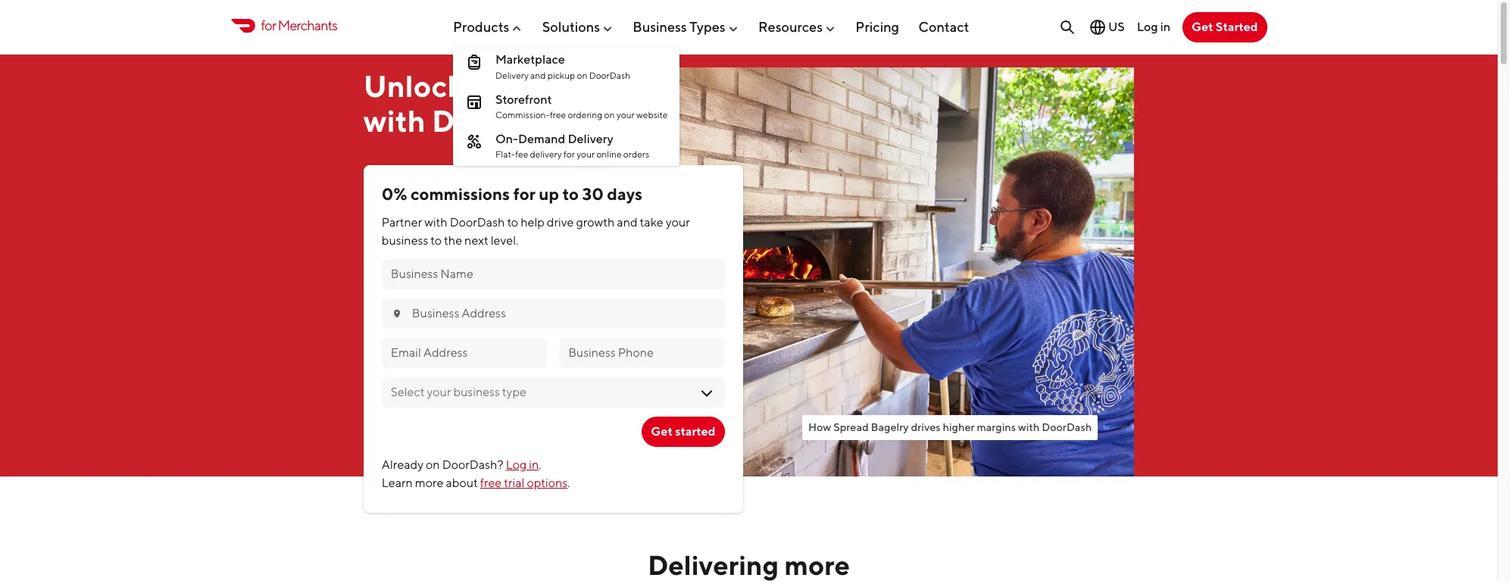 Task type: describe. For each thing, give the bounding box(es) containing it.
growth
[[576, 215, 615, 229]]

us
[[1109, 20, 1125, 34]]

website
[[637, 109, 668, 120]]

get started button
[[642, 417, 725, 447]]

doordash?
[[442, 457, 504, 472]]

fee
[[515, 149, 528, 160]]

take
[[640, 215, 664, 229]]

how spread bagelry drives higher margins with doordash link
[[802, 415, 1098, 440]]

started
[[1216, 20, 1258, 34]]

products link
[[453, 13, 523, 41]]

get started
[[1192, 20, 1258, 34]]

types
[[690, 19, 726, 35]]

options
[[527, 476, 568, 490]]

get for get started
[[1192, 20, 1214, 34]]

already on doordash? log in . learn more about free trial options .
[[382, 457, 570, 490]]

with inside unlock more profits with doordash
[[364, 103, 426, 139]]

business
[[382, 233, 428, 248]]

up
[[539, 184, 559, 204]]

drives
[[911, 421, 941, 433]]

globe line image
[[1089, 18, 1107, 36]]

pricing
[[856, 19, 899, 35]]

0 horizontal spatial log in link
[[506, 457, 539, 472]]

contact
[[919, 19, 969, 35]]

1 horizontal spatial for
[[513, 184, 536, 204]]

solutions
[[542, 19, 600, 35]]

spread
[[834, 421, 869, 433]]

delivering
[[648, 548, 779, 581]]

2 vertical spatial with
[[1018, 421, 1040, 433]]

commission-
[[496, 109, 550, 120]]

more inside already on doordash? log in . learn more about free trial options .
[[415, 476, 444, 490]]

for merchants link
[[231, 15, 337, 36]]

ordering
[[568, 109, 603, 120]]

learn
[[382, 476, 413, 490]]

merchant line image
[[465, 93, 483, 111]]

bagelry
[[871, 421, 909, 433]]

your inside 'storefront commission-free ordering on your website'
[[617, 109, 635, 120]]

higher
[[943, 421, 975, 433]]

free trial options link
[[480, 476, 568, 490]]

1 horizontal spatial to
[[507, 215, 518, 229]]

resources link
[[759, 13, 837, 41]]

next
[[465, 233, 489, 248]]

how
[[809, 421, 831, 433]]

spread bagelry image
[[677, 67, 1134, 476]]

0 vertical spatial log in link
[[1137, 20, 1171, 34]]

1 horizontal spatial log
[[1137, 20, 1158, 34]]

free inside 'storefront commission-free ordering on your website'
[[550, 109, 566, 120]]

in inside already on doordash? log in . learn more about free trial options .
[[529, 457, 539, 472]]

marketplace
[[496, 53, 565, 67]]

get started button
[[1183, 12, 1267, 42]]

log in
[[1137, 20, 1171, 34]]

log inside already on doordash? log in . learn more about free trial options .
[[506, 457, 527, 472]]

trial
[[504, 476, 525, 490]]

pickup
[[548, 70, 575, 81]]

commissions
[[411, 184, 510, 204]]

started
[[675, 424, 716, 439]]

doordash inside partner with doordash to help drive growth and take your business to the next level.
[[450, 215, 505, 229]]

0 vertical spatial to
[[563, 184, 579, 204]]

Business Phone text field
[[568, 345, 716, 361]]

doordash right the margins
[[1042, 421, 1092, 433]]

and inside partner with doordash to help drive growth and take your business to the next level.
[[617, 215, 638, 229]]

0%
[[382, 184, 407, 204]]

on for marketplace
[[577, 70, 588, 81]]



Task type: locate. For each thing, give the bounding box(es) containing it.
2 horizontal spatial for
[[564, 149, 575, 160]]

log right us
[[1137, 20, 1158, 34]]

in
[[1161, 20, 1171, 34], [529, 457, 539, 472]]

1 vertical spatial and
[[617, 215, 638, 229]]

for left merchants
[[261, 18, 276, 34]]

about
[[446, 476, 478, 490]]

1 vertical spatial delivery
[[568, 132, 613, 146]]

0 horizontal spatial delivery
[[496, 70, 529, 81]]

1 horizontal spatial get
[[1192, 20, 1214, 34]]

on right pickup
[[577, 70, 588, 81]]

get started
[[651, 424, 716, 439]]

1 horizontal spatial log in link
[[1137, 20, 1171, 34]]

1 vertical spatial to
[[507, 215, 518, 229]]

to left help at the top left of the page
[[507, 215, 518, 229]]

1 horizontal spatial more
[[470, 68, 543, 104]]

1 horizontal spatial free
[[550, 109, 566, 120]]

for merchants
[[261, 18, 337, 34]]

2 vertical spatial more
[[785, 548, 850, 581]]

delivery inside marketplace delivery and pickup on doordash
[[496, 70, 529, 81]]

solutions link
[[542, 13, 614, 41]]

on inside marketplace delivery and pickup on doordash
[[577, 70, 588, 81]]

for right the delivery
[[564, 149, 575, 160]]

1 vertical spatial with
[[425, 215, 448, 229]]

1 vertical spatial .
[[568, 476, 570, 490]]

partner
[[382, 215, 422, 229]]

with right the margins
[[1018, 421, 1040, 433]]

doordash up flat-
[[432, 103, 573, 139]]

more inside unlock more profits with doordash
[[470, 68, 543, 104]]

vehicle bike line image
[[465, 132, 483, 151]]

with up the
[[425, 215, 448, 229]]

order hotbag line image
[[465, 53, 483, 71]]

on right ordering
[[604, 109, 615, 120]]

orders
[[624, 149, 650, 160]]

0 horizontal spatial log
[[506, 457, 527, 472]]

1 vertical spatial on
[[604, 109, 615, 120]]

business types
[[633, 19, 726, 35]]

on right already
[[426, 457, 440, 472]]

free left ordering
[[550, 109, 566, 120]]

2 vertical spatial your
[[666, 215, 690, 229]]

1 vertical spatial log
[[506, 457, 527, 472]]

doordash up 'storefront commission-free ordering on your website'
[[589, 70, 631, 81]]

log up trial
[[506, 457, 527, 472]]

0 vertical spatial with
[[364, 103, 426, 139]]

2 vertical spatial on
[[426, 457, 440, 472]]

business types link
[[633, 13, 739, 41]]

on
[[577, 70, 588, 81], [604, 109, 615, 120], [426, 457, 440, 472]]

products
[[453, 19, 510, 35]]

to left the
[[431, 233, 442, 248]]

on inside 'storefront commission-free ordering on your website'
[[604, 109, 615, 120]]

your left online
[[577, 149, 595, 160]]

1 vertical spatial for
[[564, 149, 575, 160]]

in up the free trial options link
[[529, 457, 539, 472]]

with
[[364, 103, 426, 139], [425, 215, 448, 229], [1018, 421, 1040, 433]]

2 horizontal spatial your
[[666, 215, 690, 229]]

0 vertical spatial free
[[550, 109, 566, 120]]

2 horizontal spatial more
[[785, 548, 850, 581]]

storefront commission-free ordering on your website
[[496, 92, 668, 120]]

log in link
[[1137, 20, 1171, 34], [506, 457, 539, 472]]

1 horizontal spatial in
[[1161, 20, 1171, 34]]

for inside for merchants link
[[261, 18, 276, 34]]

more
[[470, 68, 543, 104], [415, 476, 444, 490], [785, 548, 850, 581]]

and down marketplace
[[531, 70, 546, 81]]

0 horizontal spatial your
[[577, 149, 595, 160]]

merchants
[[278, 18, 337, 34]]

delivery up online
[[568, 132, 613, 146]]

0 horizontal spatial get
[[651, 424, 673, 439]]

your inside partner with doordash to help drive growth and take your business to the next level.
[[666, 215, 690, 229]]

0 vertical spatial on
[[577, 70, 588, 81]]

to
[[563, 184, 579, 204], [507, 215, 518, 229], [431, 233, 442, 248]]

more for delivering
[[785, 548, 850, 581]]

1 horizontal spatial delivery
[[568, 132, 613, 146]]

free inside already on doordash? log in . learn more about free trial options .
[[480, 476, 502, 490]]

0 vertical spatial get
[[1192, 20, 1214, 34]]

for left up
[[513, 184, 536, 204]]

0 horizontal spatial on
[[426, 457, 440, 472]]

unlock
[[364, 68, 464, 104]]

your
[[617, 109, 635, 120], [577, 149, 595, 160], [666, 215, 690, 229]]

delivering more
[[648, 548, 850, 581]]

margins
[[977, 421, 1016, 433]]

0 horizontal spatial more
[[415, 476, 444, 490]]

your right take
[[666, 215, 690, 229]]

0 horizontal spatial in
[[529, 457, 539, 472]]

0 vertical spatial for
[[261, 18, 276, 34]]

log
[[1137, 20, 1158, 34], [506, 457, 527, 472]]

free left trial
[[480, 476, 502, 490]]

more for unlock
[[470, 68, 543, 104]]

0% commissions for up to 30 days
[[382, 184, 643, 204]]

get inside get started button
[[651, 424, 673, 439]]

resources
[[759, 19, 823, 35]]

free
[[550, 109, 566, 120], [480, 476, 502, 490]]

get for get started
[[651, 424, 673, 439]]

0 vertical spatial log
[[1137, 20, 1158, 34]]

. right trial
[[568, 476, 570, 490]]

doordash
[[589, 70, 631, 81], [432, 103, 573, 139], [450, 215, 505, 229], [1042, 421, 1092, 433]]

days
[[607, 184, 643, 204]]

Business Address text field
[[412, 305, 716, 322]]

with inside partner with doordash to help drive growth and take your business to the next level.
[[425, 215, 448, 229]]

your left website
[[617, 109, 635, 120]]

the
[[444, 233, 462, 248]]

0 vertical spatial and
[[531, 70, 546, 81]]

1 vertical spatial in
[[529, 457, 539, 472]]

and left take
[[617, 215, 638, 229]]

and inside marketplace delivery and pickup on doordash
[[531, 70, 546, 81]]

1 horizontal spatial your
[[617, 109, 635, 120]]

2 horizontal spatial to
[[563, 184, 579, 204]]

pricing link
[[856, 13, 899, 41]]

get inside get started button
[[1192, 20, 1214, 34]]

business
[[633, 19, 687, 35]]

demand
[[518, 132, 565, 146]]

contact link
[[919, 13, 969, 41]]

on inside already on doordash? log in . learn more about free trial options .
[[426, 457, 440, 472]]

1 vertical spatial get
[[651, 424, 673, 439]]

0 horizontal spatial to
[[431, 233, 442, 248]]

doordash inside marketplace delivery and pickup on doordash
[[589, 70, 631, 81]]

location pin image
[[391, 307, 403, 320]]

1 vertical spatial more
[[415, 476, 444, 490]]

delivery down marketplace
[[496, 70, 529, 81]]

1 vertical spatial free
[[480, 476, 502, 490]]

partner with doordash to help drive growth and take your business to the next level.
[[382, 215, 690, 248]]

in right us
[[1161, 20, 1171, 34]]

on for storefront
[[604, 109, 615, 120]]

Business Name text field
[[391, 266, 716, 282]]

2 horizontal spatial on
[[604, 109, 615, 120]]

log in link up the free trial options link
[[506, 457, 539, 472]]

0 horizontal spatial free
[[480, 476, 502, 490]]

online
[[597, 149, 622, 160]]

flat-
[[496, 149, 515, 160]]

0 horizontal spatial and
[[531, 70, 546, 81]]

0 horizontal spatial for
[[261, 18, 276, 34]]

and
[[531, 70, 546, 81], [617, 215, 638, 229]]

1 horizontal spatial and
[[617, 215, 638, 229]]

0 vertical spatial delivery
[[496, 70, 529, 81]]

delivery inside on-demand delivery flat-fee delivery for your online orders
[[568, 132, 613, 146]]

get
[[1192, 20, 1214, 34], [651, 424, 673, 439]]

1 vertical spatial your
[[577, 149, 595, 160]]

help
[[521, 215, 545, 229]]

delivery
[[496, 70, 529, 81], [568, 132, 613, 146]]

already
[[382, 457, 424, 472]]

log in link right us
[[1137, 20, 1171, 34]]

on-
[[496, 132, 518, 146]]

.
[[539, 457, 542, 472], [568, 476, 570, 490]]

2 vertical spatial to
[[431, 233, 442, 248]]

marketplace delivery and pickup on doordash
[[496, 53, 631, 81]]

for
[[261, 18, 276, 34], [564, 149, 575, 160], [513, 184, 536, 204]]

unlock more profits with doordash
[[364, 68, 642, 139]]

to right up
[[563, 184, 579, 204]]

0 vertical spatial .
[[539, 457, 542, 472]]

1 horizontal spatial on
[[577, 70, 588, 81]]

0 vertical spatial more
[[470, 68, 543, 104]]

doordash up next
[[450, 215, 505, 229]]

2 vertical spatial for
[[513, 184, 536, 204]]

on-demand delivery flat-fee delivery for your online orders
[[496, 132, 650, 160]]

1 horizontal spatial .
[[568, 476, 570, 490]]

1 vertical spatial log in link
[[506, 457, 539, 472]]

your inside on-demand delivery flat-fee delivery for your online orders
[[577, 149, 595, 160]]

for inside on-demand delivery flat-fee delivery for your online orders
[[564, 149, 575, 160]]

30
[[582, 184, 604, 204]]

doordash inside unlock more profits with doordash
[[432, 103, 573, 139]]

with up 0%
[[364, 103, 426, 139]]

0 vertical spatial your
[[617, 109, 635, 120]]

level.
[[491, 233, 519, 248]]

0 vertical spatial in
[[1161, 20, 1171, 34]]

delivery
[[530, 149, 562, 160]]

profits
[[549, 68, 642, 104]]

. up options
[[539, 457, 542, 472]]

Email Address email field
[[391, 345, 538, 361]]

drive
[[547, 215, 574, 229]]

0 horizontal spatial .
[[539, 457, 542, 472]]

how spread bagelry drives higher margins with doordash
[[809, 421, 1092, 433]]

storefront
[[496, 92, 552, 106]]



Task type: vqa. For each thing, say whether or not it's contained in the screenshot.
Get related to Get started
yes



